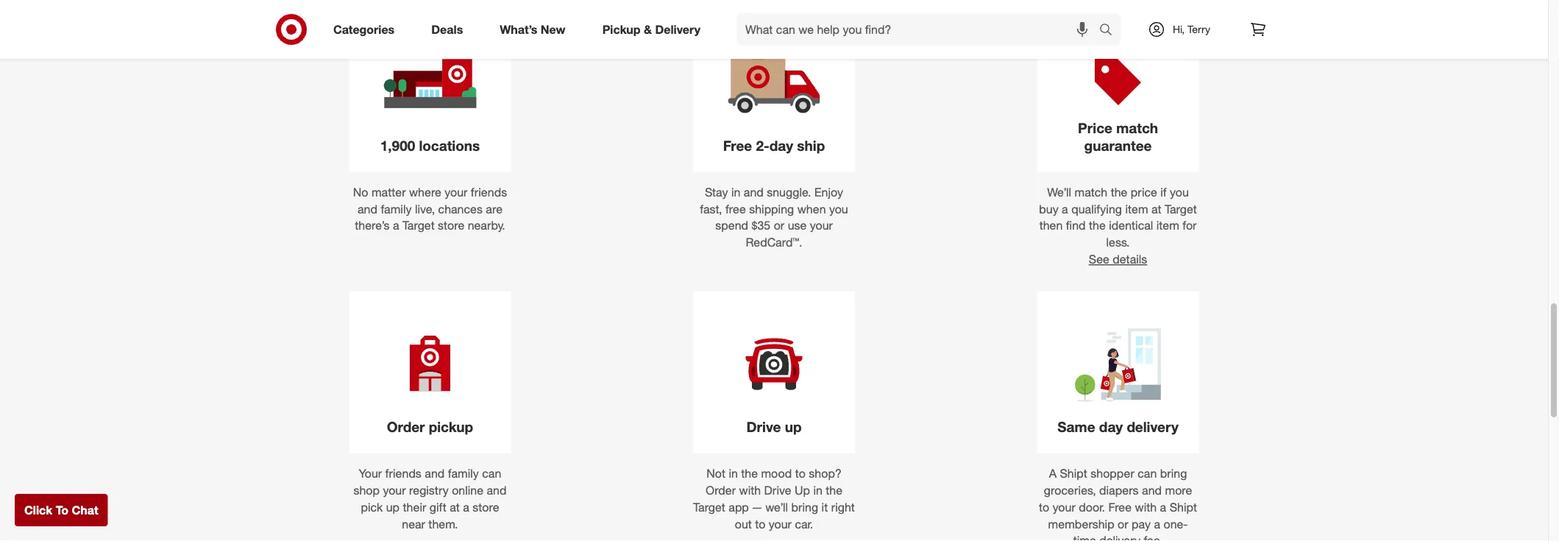 Task type: vqa. For each thing, say whether or not it's contained in the screenshot.
cart associated with Fairlife Lactose-Free 2% Milk - 52 fl oz
no



Task type: describe. For each thing, give the bounding box(es) containing it.
terry
[[1188, 23, 1211, 36]]

order inside the not in the mood to shop? order with drive up in the target app — we'll bring it right out to your car.
[[706, 483, 736, 497]]

use
[[788, 218, 807, 233]]

less.
[[1107, 235, 1130, 250]]

the left price
[[1111, 185, 1128, 199]]

deals link
[[419, 13, 482, 46]]

it
[[822, 500, 828, 514]]

target for drive up
[[693, 500, 726, 514]]

groceries,
[[1044, 483, 1096, 497]]

hi,
[[1173, 23, 1185, 36]]

see
[[1089, 252, 1110, 266]]

guarantee
[[1085, 137, 1152, 154]]

and inside the stay in and snuggle. enjoy fast, free shipping when you spend $35 or use your redcard™.
[[744, 185, 764, 199]]

pickup & delivery
[[603, 22, 701, 36]]

no
[[353, 185, 368, 199]]

categories
[[333, 22, 395, 36]]

enjoy
[[815, 185, 843, 199]]

same
[[1058, 418, 1096, 435]]

your
[[359, 466, 382, 480]]

what's
[[500, 22, 538, 36]]

click to chat
[[24, 503, 98, 517]]

see details link
[[1089, 252, 1148, 266]]

ship
[[797, 137, 825, 154]]

same day delivery
[[1058, 418, 1179, 435]]

click to chat button
[[15, 494, 108, 526]]

order pickup
[[387, 418, 473, 435]]

family inside your friends and family can shop your registry online and pick up their gift at a store near them.
[[448, 466, 479, 480]]

match for guarantee
[[1117, 119, 1159, 136]]

details
[[1113, 252, 1148, 266]]

redcard™.
[[746, 235, 803, 250]]

&
[[644, 22, 652, 36]]

to
[[56, 503, 68, 517]]

live,
[[415, 202, 435, 216]]

categories link
[[321, 13, 413, 46]]

chances
[[438, 202, 483, 216]]

not
[[707, 466, 726, 480]]

stay in and snuggle. enjoy fast, free shipping when you spend $35 or use your redcard™.
[[700, 185, 849, 250]]

membership
[[1049, 517, 1115, 531]]

app
[[729, 500, 749, 514]]

a up fee.
[[1154, 517, 1161, 531]]

new
[[541, 22, 566, 36]]

buy
[[1040, 202, 1059, 216]]

0 horizontal spatial item
[[1126, 202, 1149, 216]]

1 vertical spatial day
[[1100, 418, 1123, 435]]

drive up
[[747, 418, 802, 435]]

there's
[[355, 218, 390, 233]]

pay
[[1132, 517, 1151, 531]]

1 horizontal spatial up
[[785, 418, 802, 435]]

delivery
[[655, 22, 701, 36]]

out
[[735, 517, 752, 531]]

nearby.
[[468, 218, 505, 233]]

target inside we'll match the price if you buy a qualifying item at target then find the identical item for less. see details
[[1165, 202, 1197, 216]]

or inside the stay in and snuggle. enjoy fast, free shipping when you spend $35 or use your redcard™.
[[774, 218, 785, 233]]

or inside a shipt shopper can bring groceries, diapers and more to your door. free with a shipt membership or pay a one- time delivery fee.
[[1118, 517, 1129, 531]]

up inside your friends and family can shop your registry online and pick up their gift at a store near them.
[[386, 500, 400, 514]]

at inside we'll match the price if you buy a qualifying item at target then find the identical item for less. see details
[[1152, 202, 1162, 216]]

$35
[[752, 218, 771, 233]]

your friends and family can shop your registry online and pick up their gift at a store near them.
[[354, 466, 507, 531]]

stay
[[705, 185, 728, 199]]

what's new
[[500, 22, 566, 36]]

your inside no matter where your friends and family live, chances are there's a target store nearby.
[[445, 185, 468, 199]]

fast,
[[700, 202, 722, 216]]

search button
[[1093, 13, 1128, 49]]

near
[[402, 517, 425, 531]]

pick
[[361, 500, 383, 514]]

not in the mood to shop? order with drive up in the target app — we'll bring it right out to your car.
[[693, 466, 855, 531]]

hi, terry
[[1173, 23, 1211, 36]]

we'll match the price if you buy a qualifying item at target then find the identical item for less. see details
[[1040, 185, 1197, 266]]

a inside your friends and family can shop your registry online and pick up their gift at a store near them.
[[463, 500, 470, 514]]

with inside the not in the mood to shop? order with drive up in the target app — we'll bring it right out to your car.
[[739, 483, 761, 497]]

match for the
[[1075, 185, 1108, 199]]

friends inside your friends and family can shop your registry online and pick up their gift at a store near them.
[[385, 466, 422, 480]]

a
[[1049, 466, 1057, 480]]

are
[[486, 202, 503, 216]]

and inside a shipt shopper can bring groceries, diapers and more to your door. free with a shipt membership or pay a one- time delivery fee.
[[1142, 483, 1162, 497]]

the left mood
[[741, 466, 758, 480]]

at inside your friends and family can shop your registry online and pick up their gift at a store near them.
[[450, 500, 460, 514]]

chat
[[72, 503, 98, 517]]

bring inside the not in the mood to shop? order with drive up in the target app — we'll bring it right out to your car.
[[792, 500, 819, 514]]

shop?
[[809, 466, 842, 480]]

them.
[[429, 517, 458, 531]]

diapers
[[1100, 483, 1139, 497]]

your inside a shipt shopper can bring groceries, diapers and more to your door. free with a shipt membership or pay a one- time delivery fee.
[[1053, 500, 1076, 514]]

0 horizontal spatial free
[[723, 137, 752, 154]]

snuggle.
[[767, 185, 811, 199]]

1 horizontal spatial shipt
[[1170, 500, 1198, 514]]

price match guarantee
[[1078, 119, 1159, 154]]



Task type: locate. For each thing, give the bounding box(es) containing it.
and left more
[[1142, 483, 1162, 497]]

in up free
[[732, 185, 741, 199]]

0 horizontal spatial family
[[381, 202, 412, 216]]

0 horizontal spatial to
[[755, 517, 766, 531]]

price
[[1131, 185, 1158, 199]]

0 horizontal spatial at
[[450, 500, 460, 514]]

bring
[[1161, 466, 1188, 480], [792, 500, 819, 514]]

mood
[[761, 466, 792, 480]]

1 vertical spatial or
[[1118, 517, 1129, 531]]

you down enjoy
[[830, 202, 849, 216]]

delivery
[[1127, 418, 1179, 435], [1100, 533, 1141, 541]]

we'll
[[766, 500, 788, 514]]

order
[[387, 418, 425, 435], [706, 483, 736, 497]]

1 horizontal spatial match
[[1117, 119, 1159, 136]]

can
[[482, 466, 502, 480], [1138, 466, 1157, 480]]

target for 1,900 locations
[[403, 218, 435, 233]]

1 vertical spatial to
[[1039, 500, 1050, 514]]

1 vertical spatial bring
[[792, 500, 819, 514]]

1 vertical spatial up
[[386, 500, 400, 514]]

0 vertical spatial bring
[[1161, 466, 1188, 480]]

2 horizontal spatial target
[[1165, 202, 1197, 216]]

we'll
[[1048, 185, 1072, 199]]

0 horizontal spatial match
[[1075, 185, 1108, 199]]

in right up
[[814, 483, 823, 497]]

matter
[[372, 185, 406, 199]]

1,900 locations
[[380, 137, 480, 154]]

delivery down pay
[[1100, 533, 1141, 541]]

What can we help you find? suggestions appear below search field
[[737, 13, 1103, 46]]

free down "diapers"
[[1109, 500, 1132, 514]]

free 2-day ship
[[723, 137, 825, 154]]

you
[[1170, 185, 1189, 199], [830, 202, 849, 216]]

1 horizontal spatial day
[[1100, 418, 1123, 435]]

1 horizontal spatial or
[[1118, 517, 1129, 531]]

free
[[726, 202, 746, 216]]

0 vertical spatial or
[[774, 218, 785, 233]]

your down we'll
[[769, 517, 792, 531]]

1 vertical spatial order
[[706, 483, 736, 497]]

can inside a shipt shopper can bring groceries, diapers and more to your door. free with a shipt membership or pay a one- time delivery fee.
[[1138, 466, 1157, 480]]

a right there's
[[393, 218, 399, 233]]

1 horizontal spatial store
[[473, 500, 499, 514]]

1 horizontal spatial item
[[1157, 218, 1180, 233]]

free inside a shipt shopper can bring groceries, diapers and more to your door. free with a shipt membership or pay a one- time delivery fee.
[[1109, 500, 1132, 514]]

day right same
[[1100, 418, 1123, 435]]

online
[[452, 483, 484, 497]]

0 vertical spatial match
[[1117, 119, 1159, 136]]

identical
[[1109, 218, 1154, 233]]

family inside no matter where your friends and family live, chances are there's a target store nearby.
[[381, 202, 412, 216]]

deals
[[431, 22, 463, 36]]

1 vertical spatial at
[[450, 500, 460, 514]]

1 vertical spatial you
[[830, 202, 849, 216]]

shop
[[354, 483, 380, 497]]

target left app
[[693, 500, 726, 514]]

0 vertical spatial at
[[1152, 202, 1162, 216]]

store down chances
[[438, 218, 465, 233]]

in for drive up
[[729, 466, 738, 480]]

shipping
[[749, 202, 794, 216]]

at right the gift
[[450, 500, 460, 514]]

1 horizontal spatial to
[[795, 466, 806, 480]]

0 vertical spatial shipt
[[1060, 466, 1088, 480]]

price
[[1078, 119, 1113, 136]]

time
[[1074, 533, 1097, 541]]

1 vertical spatial drive
[[764, 483, 792, 497]]

1 horizontal spatial with
[[1135, 500, 1157, 514]]

0 vertical spatial drive
[[747, 418, 781, 435]]

0 vertical spatial family
[[381, 202, 412, 216]]

search
[[1093, 24, 1128, 38]]

0 vertical spatial delivery
[[1127, 418, 1179, 435]]

0 vertical spatial day
[[770, 137, 794, 154]]

0 vertical spatial target
[[1165, 202, 1197, 216]]

0 vertical spatial item
[[1126, 202, 1149, 216]]

where
[[409, 185, 442, 199]]

0 vertical spatial up
[[785, 418, 802, 435]]

store down the online
[[473, 500, 499, 514]]

and up there's
[[358, 202, 378, 216]]

match inside price match guarantee
[[1117, 119, 1159, 136]]

friends inside no matter where your friends and family live, chances are there's a target store nearby.
[[471, 185, 507, 199]]

store inside your friends and family can shop your registry online and pick up their gift at a store near them.
[[473, 500, 499, 514]]

0 horizontal spatial target
[[403, 218, 435, 233]]

shipt down more
[[1170, 500, 1198, 514]]

bring inside a shipt shopper can bring groceries, diapers and more to your door. free with a shipt membership or pay a one- time delivery fee.
[[1161, 466, 1188, 480]]

pickup & delivery link
[[590, 13, 719, 46]]

your down when on the right of page
[[810, 218, 833, 233]]

pickup
[[603, 22, 641, 36]]

free
[[723, 137, 752, 154], [1109, 500, 1132, 514]]

drive up we'll
[[764, 483, 792, 497]]

1,900
[[380, 137, 415, 154]]

0 vertical spatial with
[[739, 483, 761, 497]]

2 horizontal spatial to
[[1039, 500, 1050, 514]]

1 horizontal spatial family
[[448, 466, 479, 480]]

what's new link
[[487, 13, 584, 46]]

1 horizontal spatial friends
[[471, 185, 507, 199]]

pickup
[[429, 418, 473, 435]]

2 vertical spatial to
[[755, 517, 766, 531]]

store inside no matter where your friends and family live, chances are there's a target store nearby.
[[438, 218, 465, 233]]

registry
[[409, 483, 449, 497]]

with up pay
[[1135, 500, 1157, 514]]

1 vertical spatial shipt
[[1170, 500, 1198, 514]]

1 vertical spatial store
[[473, 500, 499, 514]]

order left pickup
[[387, 418, 425, 435]]

with up —
[[739, 483, 761, 497]]

car.
[[795, 517, 814, 531]]

1 vertical spatial with
[[1135, 500, 1157, 514]]

2 vertical spatial target
[[693, 500, 726, 514]]

to inside a shipt shopper can bring groceries, diapers and more to your door. free with a shipt membership or pay a one- time delivery fee.
[[1039, 500, 1050, 514]]

family up the online
[[448, 466, 479, 480]]

drive
[[747, 418, 781, 435], [764, 483, 792, 497]]

a inside we'll match the price if you buy a qualifying item at target then find the identical item for less. see details
[[1062, 202, 1069, 216]]

delivery up the 'shopper'
[[1127, 418, 1179, 435]]

day left ship
[[770, 137, 794, 154]]

0 horizontal spatial or
[[774, 218, 785, 233]]

then
[[1040, 218, 1063, 233]]

in for free 2-day ship
[[732, 185, 741, 199]]

bring up car. at bottom right
[[792, 500, 819, 514]]

your up chances
[[445, 185, 468, 199]]

2-
[[756, 137, 770, 154]]

2 can from the left
[[1138, 466, 1157, 480]]

more
[[1166, 483, 1193, 497]]

or
[[774, 218, 785, 233], [1118, 517, 1129, 531]]

1 horizontal spatial bring
[[1161, 466, 1188, 480]]

1 horizontal spatial order
[[706, 483, 736, 497]]

a right buy
[[1062, 202, 1069, 216]]

up right pick
[[386, 500, 400, 514]]

their
[[403, 500, 426, 514]]

can up "diapers"
[[1138, 466, 1157, 480]]

match inside we'll match the price if you buy a qualifying item at target then find the identical item for less. see details
[[1075, 185, 1108, 199]]

0 vertical spatial to
[[795, 466, 806, 480]]

1 can from the left
[[482, 466, 502, 480]]

match
[[1117, 119, 1159, 136], [1075, 185, 1108, 199]]

0 horizontal spatial with
[[739, 483, 761, 497]]

no matter where your friends and family live, chances are there's a target store nearby.
[[353, 185, 507, 233]]

in inside the stay in and snuggle. enjoy fast, free shipping when you spend $35 or use your redcard™.
[[732, 185, 741, 199]]

in right not
[[729, 466, 738, 480]]

0 horizontal spatial can
[[482, 466, 502, 480]]

and up free
[[744, 185, 764, 199]]

bring up more
[[1161, 466, 1188, 480]]

1 vertical spatial target
[[403, 218, 435, 233]]

1 horizontal spatial target
[[693, 500, 726, 514]]

1 horizontal spatial can
[[1138, 466, 1157, 480]]

a down the online
[[463, 500, 470, 514]]

your inside your friends and family can shop your registry online and pick up their gift at a store near them.
[[383, 483, 406, 497]]

free left 2-
[[723, 137, 752, 154]]

—
[[752, 500, 762, 514]]

friends up registry
[[385, 466, 422, 480]]

and inside no matter where your friends and family live, chances are there's a target store nearby.
[[358, 202, 378, 216]]

0 vertical spatial in
[[732, 185, 741, 199]]

1 vertical spatial in
[[729, 466, 738, 480]]

0 vertical spatial free
[[723, 137, 752, 154]]

target up for
[[1165, 202, 1197, 216]]

0 horizontal spatial day
[[770, 137, 794, 154]]

1 vertical spatial delivery
[[1100, 533, 1141, 541]]

can inside your friends and family can shop your registry online and pick up their gift at a store near them.
[[482, 466, 502, 480]]

0 vertical spatial order
[[387, 418, 425, 435]]

or left pay
[[1118, 517, 1129, 531]]

0 horizontal spatial you
[[830, 202, 849, 216]]

0 vertical spatial you
[[1170, 185, 1189, 199]]

click
[[24, 503, 52, 517]]

1 vertical spatial item
[[1157, 218, 1180, 233]]

1 vertical spatial family
[[448, 466, 479, 480]]

your up their
[[383, 483, 406, 497]]

2 vertical spatial in
[[814, 483, 823, 497]]

with inside a shipt shopper can bring groceries, diapers and more to your door. free with a shipt membership or pay a one- time delivery fee.
[[1135, 500, 1157, 514]]

shipt up groceries,
[[1060, 466, 1088, 480]]

up
[[785, 418, 802, 435], [386, 500, 400, 514]]

a inside no matter where your friends and family live, chances are there's a target store nearby.
[[393, 218, 399, 233]]

0 horizontal spatial order
[[387, 418, 425, 435]]

or up redcard™.
[[774, 218, 785, 233]]

right
[[831, 500, 855, 514]]

fee.
[[1144, 533, 1163, 541]]

you right the if
[[1170, 185, 1189, 199]]

drive inside the not in the mood to shop? order with drive up in the target app — we'll bring it right out to your car.
[[764, 483, 792, 497]]

and up registry
[[425, 466, 445, 480]]

item
[[1126, 202, 1149, 216], [1157, 218, 1180, 233]]

1 vertical spatial friends
[[385, 466, 422, 480]]

family down 'matter' on the top left of page
[[381, 202, 412, 216]]

target inside no matter where your friends and family live, chances are there's a target store nearby.
[[403, 218, 435, 233]]

to right out
[[755, 517, 766, 531]]

gift
[[430, 500, 447, 514]]

match up guarantee
[[1117, 119, 1159, 136]]

item up "identical"
[[1126, 202, 1149, 216]]

your inside the stay in and snuggle. enjoy fast, free shipping when you spend $35 or use your redcard™.
[[810, 218, 833, 233]]

your inside the not in the mood to shop? order with drive up in the target app — we'll bring it right out to your car.
[[769, 517, 792, 531]]

0 horizontal spatial up
[[386, 500, 400, 514]]

for
[[1183, 218, 1197, 233]]

target down live,
[[403, 218, 435, 233]]

spend
[[716, 218, 749, 233]]

0 vertical spatial friends
[[471, 185, 507, 199]]

you inside the stay in and snuggle. enjoy fast, free shipping when you spend $35 or use your redcard™.
[[830, 202, 849, 216]]

the
[[1111, 185, 1128, 199], [1089, 218, 1106, 233], [741, 466, 758, 480], [826, 483, 843, 497]]

0 horizontal spatial shipt
[[1060, 466, 1088, 480]]

friends up are
[[471, 185, 507, 199]]

up
[[795, 483, 810, 497]]

shopper
[[1091, 466, 1135, 480]]

1 vertical spatial free
[[1109, 500, 1132, 514]]

can up the online
[[482, 466, 502, 480]]

the down shop?
[[826, 483, 843, 497]]

delivery inside a shipt shopper can bring groceries, diapers and more to your door. free with a shipt membership or pay a one- time delivery fee.
[[1100, 533, 1141, 541]]

up up mood
[[785, 418, 802, 435]]

match up 'qualifying'
[[1075, 185, 1108, 199]]

a up one-
[[1160, 500, 1167, 514]]

you inside we'll match the price if you buy a qualifying item at target then find the identical item for less. see details
[[1170, 185, 1189, 199]]

at down the if
[[1152, 202, 1162, 216]]

a shipt shopper can bring groceries, diapers and more to your door. free with a shipt membership or pay a one- time delivery fee.
[[1039, 466, 1198, 541]]

and right the online
[[487, 483, 507, 497]]

the down 'qualifying'
[[1089, 218, 1106, 233]]

order down not
[[706, 483, 736, 497]]

drive up mood
[[747, 418, 781, 435]]

0 horizontal spatial bring
[[792, 500, 819, 514]]

0 vertical spatial store
[[438, 218, 465, 233]]

to up up
[[795, 466, 806, 480]]

door.
[[1079, 500, 1106, 514]]

1 horizontal spatial at
[[1152, 202, 1162, 216]]

qualifying
[[1072, 202, 1123, 216]]

1 vertical spatial match
[[1075, 185, 1108, 199]]

1 horizontal spatial free
[[1109, 500, 1132, 514]]

if
[[1161, 185, 1167, 199]]

find
[[1066, 218, 1086, 233]]

one-
[[1164, 517, 1188, 531]]

to down groceries,
[[1039, 500, 1050, 514]]

item left for
[[1157, 218, 1180, 233]]

to
[[795, 466, 806, 480], [1039, 500, 1050, 514], [755, 517, 766, 531]]

your
[[445, 185, 468, 199], [810, 218, 833, 233], [383, 483, 406, 497], [1053, 500, 1076, 514], [769, 517, 792, 531]]

target inside the not in the mood to shop? order with drive up in the target app — we'll bring it right out to your car.
[[693, 500, 726, 514]]

your down groceries,
[[1053, 500, 1076, 514]]

1 horizontal spatial you
[[1170, 185, 1189, 199]]

0 horizontal spatial friends
[[385, 466, 422, 480]]

at
[[1152, 202, 1162, 216], [450, 500, 460, 514]]

0 horizontal spatial store
[[438, 218, 465, 233]]



